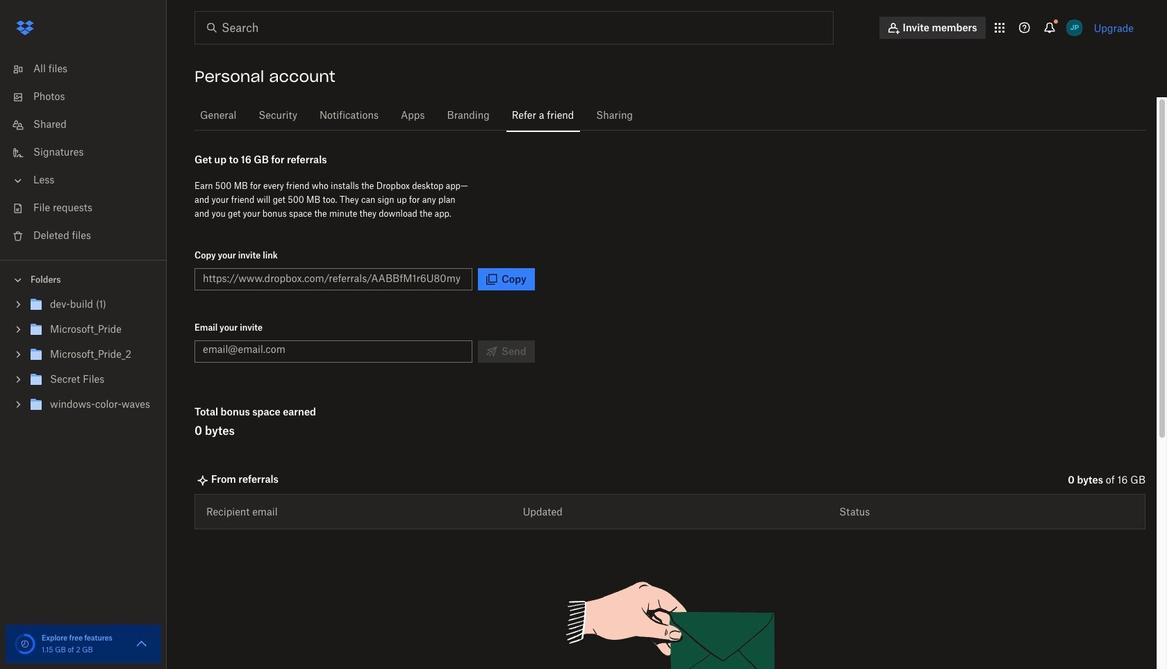 Task type: vqa. For each thing, say whether or not it's contained in the screenshot.
Comments
no



Task type: locate. For each thing, give the bounding box(es) containing it.
group
[[0, 290, 167, 428]]

tab list
[[195, 97, 1146, 133]]

dropbox image
[[11, 14, 39, 42]]

None text field
[[203, 271, 461, 286]]

list
[[0, 47, 167, 260]]

less image
[[11, 174, 25, 188]]



Task type: describe. For each thing, give the bounding box(es) containing it.
quota usage progress bar
[[14, 633, 36, 655]]

email@email.com text field
[[203, 342, 464, 357]]

Search text field
[[222, 19, 805, 36]]



